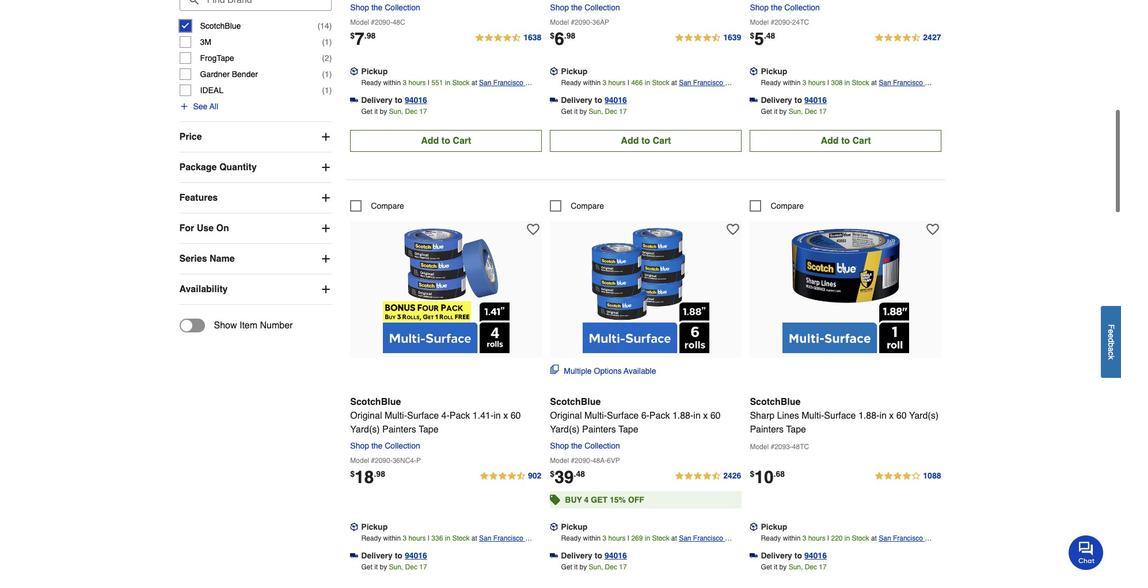 Task type: locate. For each thing, give the bounding box(es) containing it.
2 horizontal spatial compare
[[771, 201, 804, 211]]

$ down model # 2090-36nc4-p
[[350, 470, 355, 479]]

1639
[[724, 33, 741, 42]]

( 1 ) up 2
[[322, 37, 332, 47]]

plus image
[[320, 162, 332, 173], [320, 192, 332, 204], [320, 253, 332, 265]]

3 ( 1 ) from the top
[[322, 86, 332, 95]]

delivery for ready within 3 hours | 466 in stock at san francisco lowe's
[[561, 95, 593, 105]]

dec for 466
[[605, 107, 617, 116]]

dec down ready within 3 hours | 551 in stock at san francisco lowe's
[[405, 107, 417, 116]]

hours inside the ready within 3 hours | 336 in stock at san francisco lowe's
[[409, 535, 426, 543]]

94016 for 269
[[605, 552, 627, 561]]

1 pack from the left
[[450, 411, 470, 421]]

1 horizontal spatial original
[[550, 411, 582, 421]]

san francisco lowe's button for ready within 3 hours | 336 in stock at san francisco lowe's
[[479, 533, 542, 554]]

1 plus image from the top
[[320, 162, 332, 173]]

truck filled image for ready within 3 hours | 466 in stock at san francisco lowe's
[[550, 96, 558, 104]]

3 surface from the left
[[824, 411, 856, 421]]

3 left the 220
[[803, 535, 807, 543]]

multi- right lines
[[802, 411, 824, 421]]

actual price $39.48 element
[[550, 467, 585, 488]]

) down 2
[[329, 86, 332, 95]]

series name
[[179, 254, 235, 264]]

1 ( 1 ) from the top
[[322, 37, 332, 47]]

bender
[[232, 70, 258, 79]]

.98 down model # 2090-48c
[[364, 31, 376, 40]]

cart
[[453, 136, 471, 146], [653, 136, 671, 146], [853, 136, 871, 146]]

2 1.88- from the left
[[859, 411, 880, 421]]

2 horizontal spatial multi-
[[802, 411, 824, 421]]

(
[[318, 21, 320, 30], [322, 37, 325, 47], [322, 53, 325, 63], [322, 70, 325, 79], [322, 86, 325, 95]]

3 left 551
[[403, 79, 407, 87]]

17 down the ready within 3 hours | 336 in stock at san francisco lowe's
[[419, 564, 427, 572]]

compare inside 1002939272 element
[[371, 201, 404, 211]]

pack inside scotchblue original multi-surface 6-pack 1.88-in x 60 yard(s) painters tape
[[650, 411, 670, 421]]

at
[[472, 79, 477, 87], [671, 79, 677, 87], [871, 79, 877, 87], [472, 535, 477, 543], [671, 535, 677, 543], [871, 535, 877, 543]]

4.5 stars image containing 902
[[479, 470, 542, 484]]

at for 308
[[871, 79, 877, 87]]

3 x from the left
[[889, 411, 894, 421]]

5002455895 element
[[750, 200, 804, 212]]

| inside ready within 3 hours | 220 in stock at san francisco lowe's
[[828, 535, 829, 543]]

by for ready within 3 hours | 269 in stock at san francisco lowe's
[[580, 564, 587, 572]]

in for scotchblue sharp lines multi-surface 1.88-in x 60 yard(s) painters tape
[[880, 411, 887, 421]]

1 cart from the left
[[453, 136, 471, 146]]

hours inside ready within 3 hours | 551 in stock at san francisco lowe's
[[409, 79, 426, 87]]

1 60 from the left
[[511, 411, 521, 421]]

stock for 308
[[852, 79, 869, 87]]

in inside ready within 3 hours | 466 in stock at san francisco lowe's
[[645, 79, 650, 87]]

0 horizontal spatial .48
[[574, 470, 585, 479]]

francisco inside ready within 3 hours | 220 in stock at san francisco lowe's
[[893, 535, 923, 543]]

269
[[631, 535, 643, 543]]

1639 button
[[675, 31, 742, 45]]

5
[[755, 29, 764, 49]]

within down 4 on the right bottom of page
[[583, 535, 601, 543]]

package quantity button
[[179, 153, 332, 182]]

pickup image
[[350, 67, 358, 75], [550, 67, 558, 75], [350, 523, 358, 531], [550, 523, 558, 531], [750, 523, 758, 531]]

add to cart
[[421, 136, 471, 146], [621, 136, 671, 146], [821, 136, 871, 146]]

surface left 4-
[[407, 411, 439, 421]]

1 painters from the left
[[382, 425, 416, 435]]

lowe's inside ready within 3 hours | 551 in stock at san francisco lowe's
[[479, 90, 501, 98]]

tape inside scotchblue original multi-surface 6-pack 1.88-in x 60 yard(s) painters tape
[[619, 425, 639, 435]]

2 multi- from the left
[[585, 411, 607, 421]]

$ 18 .98
[[350, 467, 385, 488]]

2090- up actual price $6.98 element
[[575, 18, 593, 26]]

yard(s) for original multi-surface 6-pack 1.88-in x 60 yard(s) painters tape
[[550, 425, 580, 435]]

hours
[[409, 79, 426, 87], [609, 79, 626, 87], [808, 79, 826, 87], [409, 535, 426, 543], [609, 535, 626, 543], [808, 535, 826, 543]]

0 horizontal spatial surface
[[407, 411, 439, 421]]

get for ready within 3 hours | 220 in stock at san francisco lowe's
[[761, 564, 772, 572]]

1 vertical spatial .48
[[574, 470, 585, 479]]

$ inside $ 6 .98
[[550, 31, 555, 40]]

2090- for 36nc4-
[[375, 457, 393, 465]]

model for model # 2090-36ap
[[550, 18, 569, 26]]

1 horizontal spatial compare
[[571, 201, 604, 211]]

| inside ready within 3 hours | 466 in stock at san francisco lowe's
[[628, 79, 630, 87]]

stock inside ready within 3 hours | 466 in stock at san francisco lowe's
[[652, 79, 670, 87]]

) for gardner bender
[[329, 70, 332, 79]]

it
[[374, 107, 378, 116], [574, 107, 578, 116], [774, 107, 778, 116], [374, 564, 378, 572], [574, 564, 578, 572], [774, 564, 778, 572]]

san francisco lowe's button for ready within 3 hours | 466 in stock at san francisco lowe's
[[679, 77, 742, 98]]

it for ready within 3 hours | 308 in stock at san francisco lowe's
[[774, 107, 778, 116]]

220
[[831, 535, 843, 543]]

plus image inside availability button
[[320, 284, 332, 295]]

stock inside ready within 3 hours | 551 in stock at san francisco lowe's
[[452, 79, 470, 87]]

painters inside scotchblue original multi-surface 6-pack 1.88-in x 60 yard(s) painters tape
[[582, 425, 616, 435]]

0 vertical spatial ( 1 )
[[322, 37, 332, 47]]

get it by sun, dec 17 down ready within 3 hours | 551 in stock at san francisco lowe's
[[361, 107, 427, 116]]

add to cart button
[[350, 130, 542, 152], [550, 130, 742, 152], [750, 130, 942, 152]]

2 horizontal spatial x
[[889, 411, 894, 421]]

lowe's inside 'ready within 3 hours | 308 in stock at san francisco lowe's'
[[879, 90, 900, 98]]

buy 4 get 15% off
[[565, 496, 644, 505]]

# up actual price $7.98 element at the left
[[371, 18, 375, 26]]

within for ready within 3 hours | 269 in stock at san francisco lowe's
[[583, 535, 601, 543]]

.98 for 6
[[564, 31, 576, 40]]

.98 inside $ 18 .98
[[374, 470, 385, 479]]

3 left 269
[[603, 535, 607, 543]]

0 horizontal spatial 60
[[511, 411, 521, 421]]

ready for ready within 3 hours | 551 in stock at san francisco lowe's
[[361, 79, 381, 87]]

$ inside $ 5 .48
[[750, 31, 755, 40]]

2090- up actual price $5.48 element
[[775, 18, 792, 26]]

add for first add to cart button
[[421, 136, 439, 146]]

stock for 551
[[452, 79, 470, 87]]

in inside scotchblue original multi-surface 6-pack 1.88-in x 60 yard(s) painters tape
[[694, 411, 701, 421]]

1 vertical spatial ( 1 )
[[322, 70, 332, 79]]

francisco for ready within 3 hours | 336 in stock at san francisco lowe's
[[493, 535, 523, 543]]

get
[[591, 496, 608, 505]]

get for ready within 3 hours | 308 in stock at san francisco lowe's
[[761, 107, 772, 116]]

( for ideal
[[322, 86, 325, 95]]

e up d
[[1107, 330, 1116, 334]]

( 2 )
[[322, 53, 332, 63]]

san inside ready within 3 hours | 466 in stock at san francisco lowe's
[[679, 79, 691, 87]]

0 horizontal spatial yard(s)
[[350, 425, 380, 435]]

1 vertical spatial 1
[[325, 70, 329, 79]]

model for model # 2090-48c
[[350, 18, 369, 26]]

multi- for 6-
[[585, 411, 607, 421]]

2 painters from the left
[[582, 425, 616, 435]]

ready inside ready within 3 hours | 220 in stock at san francisco lowe's
[[761, 535, 781, 543]]

1 horizontal spatial .48
[[764, 31, 775, 40]]

2 plus image from the top
[[320, 192, 332, 204]]

# up actual price $5.48 element
[[771, 18, 775, 26]]

$ right 1639
[[750, 31, 755, 40]]

5 ) from the top
[[329, 86, 332, 95]]

item
[[240, 321, 258, 331]]

1 horizontal spatial 1.88-
[[859, 411, 880, 421]]

1088
[[923, 471, 941, 481]]

.98 inside $ 6 .98
[[564, 31, 576, 40]]

4.5 stars image containing 1638
[[475, 31, 542, 45]]

3 ) from the top
[[329, 53, 332, 63]]

1 multi- from the left
[[385, 411, 407, 421]]

san for ready within 3 hours | 220 in stock at san francisco lowe's
[[879, 535, 891, 543]]

sun, down ready within 3 hours | 551 in stock at san francisco lowe's
[[389, 107, 403, 116]]

60 for original multi-surface 6-pack 1.88-in x 60 yard(s) painters tape
[[711, 411, 721, 421]]

original
[[350, 411, 382, 421], [550, 411, 582, 421]]

scotchblue for scotchblue original multi-surface 6-pack 1.88-in x 60 yard(s) painters tape
[[550, 397, 601, 408]]

1.88- inside scotchblue original multi-surface 6-pack 1.88-in x 60 yard(s) painters tape
[[673, 411, 694, 421]]

0 horizontal spatial compare
[[371, 201, 404, 211]]

# up $ 18 .98
[[371, 457, 375, 465]]

original inside scotchblue original multi-surface 4-pack 1.41-in x 60 yard(s) painters tape
[[350, 411, 382, 421]]

x inside scotchblue original multi-surface 6-pack 1.88-in x 60 yard(s) painters tape
[[703, 411, 708, 421]]

hours inside ready within 3 hours | 466 in stock at san francisco lowe's
[[609, 79, 626, 87]]

yard(s) inside scotchblue original multi-surface 6-pack 1.88-in x 60 yard(s) painters tape
[[550, 425, 580, 435]]

stock for 336
[[452, 535, 470, 543]]

model up 18
[[350, 457, 369, 465]]

at for 220
[[871, 535, 877, 543]]

4.5 stars image containing 2427
[[874, 31, 942, 45]]

within left 336
[[383, 535, 401, 543]]

3 painters from the left
[[750, 425, 784, 435]]

2 horizontal spatial add to cart button
[[750, 130, 942, 152]]

shop the collection link for 48c
[[350, 3, 425, 12]]

scotchblue inside scotchblue sharp lines multi-surface 1.88-in x 60 yard(s) painters tape
[[750, 397, 801, 408]]

1 horizontal spatial tape
[[619, 425, 639, 435]]

18
[[355, 467, 374, 488]]

2 vertical spatial ( 1 )
[[322, 86, 332, 95]]

original up model # 2090-36nc4-p
[[350, 411, 382, 421]]

ready for ready within 3 hours | 308 in stock at san francisco lowe's
[[761, 79, 781, 87]]

truck filled image for ready within 3 hours | 269 in stock at san francisco lowe's
[[550, 552, 558, 560]]

) down ( 2 )
[[329, 70, 332, 79]]

model
[[350, 18, 369, 26], [550, 18, 569, 26], [750, 18, 769, 26], [750, 443, 769, 451], [350, 457, 369, 465], [550, 457, 569, 465]]

add to cart down ready within 3 hours | 466 in stock at san francisco lowe's
[[621, 136, 671, 146]]

in for ready within 3 hours | 466 in stock at san francisco lowe's
[[645, 79, 650, 87]]

at inside ready within 3 hours | 269 in stock at san francisco lowe's
[[671, 535, 677, 543]]

it for ready within 3 hours | 466 in stock at san francisco lowe's
[[574, 107, 578, 116]]

.98 down model # 2090-36nc4-p
[[374, 470, 385, 479]]

( 1 ) for 3m
[[322, 37, 332, 47]]

at inside ready within 3 hours | 551 in stock at san francisco lowe's
[[472, 79, 477, 87]]

pickup image for ready within 3 hours | 466 in stock at san francisco lowe's
[[550, 67, 558, 75]]

within inside ready within 3 hours | 269 in stock at san francisco lowe's
[[583, 535, 601, 543]]

39
[[555, 467, 574, 488]]

multiple options available link
[[550, 365, 656, 377]]

2 add to cart button from the left
[[550, 130, 742, 152]]

3 add from the left
[[821, 136, 839, 146]]

x
[[503, 411, 508, 421], [703, 411, 708, 421], [889, 411, 894, 421]]

1 horizontal spatial add to cart
[[621, 136, 671, 146]]

pickup down $ 6 .98
[[561, 67, 588, 76]]

3 1 from the top
[[325, 86, 329, 95]]

2 horizontal spatial surface
[[824, 411, 856, 421]]

model for model # 2090-24tc
[[750, 18, 769, 26]]

multiple options available
[[564, 367, 656, 376]]

add to cart button down 'ready within 3 hours | 308 in stock at san francisco lowe's'
[[750, 130, 942, 152]]

4.5 stars image containing 2426
[[675, 470, 742, 484]]

tape for 6-
[[619, 425, 639, 435]]

.48 for 39
[[574, 470, 585, 479]]

.98 down model # 2090-36ap
[[564, 31, 576, 40]]

ready within 3 hours | 269 in stock at san francisco lowe's
[[561, 535, 725, 554]]

551
[[432, 79, 443, 87]]

2 compare from the left
[[571, 201, 604, 211]]

delivery
[[361, 95, 393, 105], [561, 95, 593, 105], [761, 95, 792, 105], [361, 552, 393, 561], [561, 552, 593, 561], [761, 552, 792, 561]]

at inside ready within 3 hours | 220 in stock at san francisco lowe's
[[871, 535, 877, 543]]

show item number element
[[179, 319, 293, 333]]

6
[[555, 29, 564, 49]]

( 1 ) down 2
[[322, 86, 332, 95]]

to for 220
[[795, 552, 802, 561]]

francisco inside ready within 3 hours | 269 in stock at san francisco lowe's
[[693, 535, 723, 543]]

0 horizontal spatial 1.88-
[[673, 411, 694, 421]]

pickup down "buy"
[[561, 523, 588, 532]]

60
[[511, 411, 521, 421], [711, 411, 721, 421], [897, 411, 907, 421]]

2 ) from the top
[[329, 37, 332, 47]]

) left 7
[[329, 21, 332, 30]]

truck filled image for ready within 3 hours | 220 in stock at san francisco lowe's
[[750, 552, 758, 560]]

2 x from the left
[[703, 411, 708, 421]]

stock right 336
[[452, 535, 470, 543]]

1 horizontal spatial add
[[621, 136, 639, 146]]

$ inside '$ 39 .48'
[[550, 470, 555, 479]]

0 horizontal spatial painters
[[382, 425, 416, 435]]

at for 466
[[671, 79, 677, 87]]

stock for 269
[[652, 535, 670, 543]]

shop the collection link up model # 2090-24tc on the right
[[750, 3, 825, 12]]

)
[[329, 21, 332, 30], [329, 37, 332, 47], [329, 53, 332, 63], [329, 70, 332, 79], [329, 86, 332, 95]]

1002790814 element
[[550, 200, 604, 212]]

3 multi- from the left
[[802, 411, 824, 421]]

at right 269
[[671, 535, 677, 543]]

painters inside scotchblue original multi-surface 4-pack 1.41-in x 60 yard(s) painters tape
[[382, 425, 416, 435]]

pack left 1.41-
[[450, 411, 470, 421]]

at inside 'ready within 3 hours | 308 in stock at san francisco lowe's'
[[871, 79, 877, 87]]

painters inside scotchblue sharp lines multi-surface 1.88-in x 60 yard(s) painters tape
[[750, 425, 784, 435]]

2 horizontal spatial add to cart
[[821, 136, 871, 146]]

| inside the ready within 3 hours | 336 in stock at san francisco lowe's
[[428, 535, 430, 543]]

.48 down model # 2090-24tc on the right
[[764, 31, 775, 40]]

heart outline image
[[927, 223, 940, 236]]

ready for ready within 3 hours | 269 in stock at san francisco lowe's
[[561, 535, 581, 543]]

san right 336
[[479, 535, 492, 543]]

san inside ready within 3 hours | 269 in stock at san francisco lowe's
[[679, 535, 691, 543]]

stock
[[452, 79, 470, 87], [652, 79, 670, 87], [852, 79, 869, 87], [452, 535, 470, 543], [652, 535, 670, 543], [852, 535, 869, 543]]

model up the 39
[[550, 457, 569, 465]]

Find Brand text field
[[179, 0, 332, 11]]

0 horizontal spatial add
[[421, 136, 439, 146]]

scotchblue
[[200, 21, 241, 30], [350, 397, 401, 408], [550, 397, 601, 408], [750, 397, 801, 408]]

4
[[584, 496, 589, 505]]

san francisco lowe's button
[[479, 77, 542, 98], [679, 77, 742, 98], [879, 77, 942, 98], [479, 533, 542, 554], [679, 533, 742, 554], [879, 533, 942, 554]]

yard(s) inside scotchblue sharp lines multi-surface 1.88-in x 60 yard(s) painters tape
[[909, 411, 939, 421]]

0 horizontal spatial pack
[[450, 411, 470, 421]]

2 horizontal spatial 60
[[897, 411, 907, 421]]

multi-
[[385, 411, 407, 421], [585, 411, 607, 421], [802, 411, 824, 421]]

add down 'ready within 3 hours | 308 in stock at san francisco lowe's'
[[821, 136, 839, 146]]

truck filled image for ready within 3 hours | 551 in stock at san francisco lowe's
[[350, 96, 358, 104]]

san francisco lowe's button for ready within 3 hours | 308 in stock at san francisco lowe's
[[879, 77, 942, 98]]

multi- for 4-
[[385, 411, 407, 421]]

in inside scotchblue original multi-surface 4-pack 1.41-in x 60 yard(s) painters tape
[[494, 411, 501, 421]]

add to cart button down ready within 3 hours | 466 in stock at san francisco lowe's
[[550, 130, 742, 152]]

94016
[[405, 95, 427, 105], [605, 95, 627, 105], [805, 95, 827, 105], [405, 552, 427, 561], [605, 552, 627, 561], [805, 552, 827, 561]]

3 for 466
[[603, 79, 607, 87]]

package
[[179, 162, 217, 173]]

k
[[1107, 356, 1116, 360]]

truck filled image
[[350, 96, 358, 104], [350, 552, 358, 560], [750, 552, 758, 560]]

options
[[594, 367, 622, 376]]

hours inside ready within 3 hours | 269 in stock at san francisco lowe's
[[609, 535, 626, 543]]

plus image inside for use on button
[[320, 223, 332, 234]]

1 tape from the left
[[419, 425, 439, 435]]

2 cart from the left
[[653, 136, 671, 146]]

to
[[395, 95, 403, 105], [595, 95, 602, 105], [795, 95, 802, 105], [442, 136, 450, 146], [642, 136, 650, 146], [841, 136, 850, 146], [395, 552, 403, 561], [595, 552, 602, 561], [795, 552, 802, 561]]

3 tape from the left
[[786, 425, 806, 435]]

x inside scotchblue original multi-surface 4-pack 1.41-in x 60 yard(s) painters tape
[[503, 411, 508, 421]]

get it by sun, dec 17 down ready within 3 hours | 220 in stock at san francisco lowe's
[[761, 564, 827, 572]]

3 60 from the left
[[897, 411, 907, 421]]

0 horizontal spatial add to cart button
[[350, 130, 542, 152]]

at right 336
[[472, 535, 477, 543]]

3 inside ready within 3 hours | 551 in stock at san francisco lowe's
[[403, 79, 407, 87]]

| left the 220
[[828, 535, 829, 543]]

3 for 269
[[603, 535, 607, 543]]

#
[[371, 18, 375, 26], [571, 18, 575, 26], [771, 18, 775, 26], [771, 443, 775, 451], [371, 457, 375, 465], [571, 457, 575, 465]]

2 pack from the left
[[650, 411, 670, 421]]

painters up 36nc4-
[[382, 425, 416, 435]]

4 ) from the top
[[329, 70, 332, 79]]

2090- up '$ 39 .48'
[[575, 457, 593, 465]]

.48 inside $ 5 .48
[[764, 31, 775, 40]]

heart outline image
[[527, 223, 540, 236], [727, 223, 740, 236]]

.48 inside '$ 39 .48'
[[574, 470, 585, 479]]

multi- up '48a-'
[[585, 411, 607, 421]]

| left 551
[[428, 79, 430, 87]]

1 x from the left
[[503, 411, 508, 421]]

san for ready within 3 hours | 551 in stock at san francisco lowe's
[[479, 79, 492, 87]]

compare inside 5002455895 element
[[771, 201, 804, 211]]

see all button
[[179, 101, 218, 112]]

actual price $18.98 element
[[350, 467, 385, 488]]

lowe's for ready within 3 hours | 336 in stock at san francisco lowe's
[[479, 546, 501, 554]]

tape down lines
[[786, 425, 806, 435]]

painters down sharp
[[750, 425, 784, 435]]

x for 1.41-
[[503, 411, 508, 421]]

surface inside scotchblue original multi-surface 4-pack 1.41-in x 60 yard(s) painters tape
[[407, 411, 439, 421]]

0 vertical spatial 1
[[325, 37, 329, 47]]

.98 inside $ 7 .98
[[364, 31, 376, 40]]

pickup for ready within 3 hours | 269 in stock at san francisco lowe's
[[561, 523, 588, 532]]

for use on button
[[179, 214, 332, 244]]

in inside ready within 3 hours | 220 in stock at san francisco lowe's
[[845, 535, 850, 543]]

gardner
[[200, 70, 230, 79]]

actual price $7.98 element
[[350, 29, 376, 49]]

stock right 269
[[652, 535, 670, 543]]

shop the collection link
[[350, 3, 425, 12], [550, 3, 625, 12], [750, 3, 825, 12], [350, 442, 425, 451], [550, 442, 625, 451]]

1 horizontal spatial x
[[703, 411, 708, 421]]

| left 308
[[828, 79, 829, 87]]

plus image inside features button
[[320, 192, 332, 204]]

| left "466"
[[628, 79, 630, 87]]

ready inside the ready within 3 hours | 336 in stock at san francisco lowe's
[[361, 535, 381, 543]]

3 compare from the left
[[771, 201, 804, 211]]

1 compare from the left
[[371, 201, 404, 211]]

scotchblue original multi-surface 4-pack 1.41-in x 60 yard(s) painters tape
[[350, 397, 521, 435]]

model up '5'
[[750, 18, 769, 26]]

painters up '48a-'
[[582, 425, 616, 435]]

shop the collection up model # 2090-48c
[[350, 3, 420, 12]]

2 add from the left
[[621, 136, 639, 146]]

2426 button
[[675, 470, 742, 484]]

lowe's
[[479, 90, 501, 98], [679, 90, 700, 98], [879, 90, 900, 98], [479, 546, 501, 554], [679, 546, 700, 554], [879, 546, 900, 554]]

$ for 39
[[550, 470, 555, 479]]

$ inside $ 18 .98
[[350, 470, 355, 479]]

ready within 3 hours | 308 in stock at san francisco lowe's
[[761, 79, 925, 98]]

see
[[193, 102, 208, 111]]

delivery for ready within 3 hours | 551 in stock at san francisco lowe's
[[361, 95, 393, 105]]

surface inside scotchblue sharp lines multi-surface 1.88-in x 60 yard(s) painters tape
[[824, 411, 856, 421]]

# up $ 6 .98
[[571, 18, 575, 26]]

san inside the ready within 3 hours | 336 in stock at san francisco lowe's
[[479, 535, 492, 543]]

2 add to cart from the left
[[621, 136, 671, 146]]

0 horizontal spatial add to cart
[[421, 136, 471, 146]]

within left "466"
[[583, 79, 601, 87]]

ready within 3 hours | 551 in stock at san francisco lowe's
[[361, 79, 525, 98]]

san right the 220
[[879, 535, 891, 543]]

2 surface from the left
[[607, 411, 639, 421]]

multi- inside scotchblue original multi-surface 6-pack 1.88-in x 60 yard(s) painters tape
[[585, 411, 607, 421]]

the up model # 2090-36ap
[[571, 3, 583, 12]]

|
[[428, 79, 430, 87], [628, 79, 630, 87], [828, 79, 829, 87], [428, 535, 430, 543], [628, 535, 630, 543], [828, 535, 829, 543]]

san for ready within 3 hours | 269 in stock at san francisco lowe's
[[679, 535, 691, 543]]

| for 308
[[828, 79, 829, 87]]

scotchblue original multi-surface 6-pack 1.88-in x 60 yard(s) painters tape image
[[583, 227, 710, 353]]

$ inside $ 10 .68
[[750, 470, 755, 479]]

sun, down ready within 3 hours | 220 in stock at san francisco lowe's
[[789, 564, 803, 572]]

pickup
[[361, 67, 388, 76], [561, 67, 588, 76], [761, 67, 788, 76], [361, 523, 388, 532], [561, 523, 588, 532], [761, 523, 788, 532]]

add to cart down ready within 3 hours | 551 in stock at san francisco lowe's
[[421, 136, 471, 146]]

in inside ready within 3 hours | 269 in stock at san francisco lowe's
[[645, 535, 650, 543]]

tape for 4-
[[419, 425, 439, 435]]

scotchblue inside scotchblue original multi-surface 4-pack 1.41-in x 60 yard(s) painters tape
[[350, 397, 401, 408]]

pickup image down 10
[[750, 523, 758, 531]]

multi- inside scotchblue sharp lines multi-surface 1.88-in x 60 yard(s) painters tape
[[802, 411, 824, 421]]

plus image inside the package quantity button
[[320, 162, 332, 173]]

pack down available
[[650, 411, 670, 421]]

features
[[179, 193, 218, 203]]

hours for 269
[[609, 535, 626, 543]]

lowe's inside ready within 3 hours | 269 in stock at san francisco lowe's
[[679, 546, 700, 554]]

0 horizontal spatial x
[[503, 411, 508, 421]]

yard(s) inside scotchblue original multi-surface 4-pack 1.41-in x 60 yard(s) painters tape
[[350, 425, 380, 435]]

lowe's for ready within 3 hours | 269 in stock at san francisco lowe's
[[679, 546, 700, 554]]

1 horizontal spatial yard(s)
[[550, 425, 580, 435]]

2 horizontal spatial tape
[[786, 425, 806, 435]]

sun, down ready within 3 hours | 269 in stock at san francisco lowe's at the bottom right of the page
[[589, 564, 603, 572]]

1 horizontal spatial add to cart button
[[550, 130, 742, 152]]

3 left 308
[[803, 79, 807, 87]]

$ inside $ 7 .98
[[350, 31, 355, 40]]

2 horizontal spatial cart
[[853, 136, 871, 146]]

2 horizontal spatial add
[[821, 136, 839, 146]]

scotchblue original multi-surface 6-pack 1.88-in x 60 yard(s) painters tape
[[550, 397, 721, 435]]

1 horizontal spatial painters
[[582, 425, 616, 435]]

2 tape from the left
[[619, 425, 639, 435]]

get it by sun, dec 17 down the ready within 3 hours | 336 in stock at san francisco lowe's
[[361, 564, 427, 572]]

dec for 220
[[805, 564, 817, 572]]

1 horizontal spatial surface
[[607, 411, 639, 421]]

) for 3m
[[329, 37, 332, 47]]

0 horizontal spatial tape
[[419, 425, 439, 435]]

truck filled image for ready within 3 hours | 308 in stock at san francisco lowe's
[[750, 96, 758, 104]]

3 inside the ready within 3 hours | 336 in stock at san francisco lowe's
[[403, 535, 407, 543]]

3 cart from the left
[[853, 136, 871, 146]]

0 horizontal spatial cart
[[453, 136, 471, 146]]

17 down ready within 3 hours | 466 in stock at san francisco lowe's
[[619, 107, 627, 116]]

1 vertical spatial plus image
[[320, 192, 332, 204]]

60 inside scotchblue original multi-surface 6-pack 1.88-in x 60 yard(s) painters tape
[[711, 411, 721, 421]]

delivery to 94016 for ready within 3 hours | 269 in stock at san francisco lowe's
[[561, 552, 627, 561]]

$ right 902
[[550, 470, 555, 479]]

1 1.88- from the left
[[673, 411, 694, 421]]

1 horizontal spatial heart outline image
[[727, 223, 740, 236]]

painters
[[382, 425, 416, 435], [582, 425, 616, 435], [750, 425, 784, 435]]

collection
[[385, 3, 420, 12], [585, 3, 620, 12], [785, 3, 820, 12], [385, 442, 420, 451], [585, 442, 620, 451]]

94016 button for 220
[[805, 550, 827, 562]]

2426
[[724, 471, 741, 481]]

lowe's inside ready within 3 hours | 220 in stock at san francisco lowe's
[[879, 546, 900, 554]]

compare for 1002939272 element
[[371, 201, 404, 211]]

0 horizontal spatial multi-
[[385, 411, 407, 421]]

shop the collection link for 36ap
[[550, 3, 625, 12]]

within for ready within 3 hours | 466 in stock at san francisco lowe's
[[583, 79, 601, 87]]

2090- up $ 18 .98
[[375, 457, 393, 465]]

2 ( 1 ) from the top
[[322, 70, 332, 79]]

shop up model # 2090-24tc on the right
[[750, 3, 769, 12]]

shop up model # 2090-36ap
[[550, 3, 569, 12]]

hours left 551
[[409, 79, 426, 87]]

truck filled image
[[550, 96, 558, 104], [750, 96, 758, 104], [550, 552, 558, 560]]

original inside scotchblue original multi-surface 6-pack 1.88-in x 60 yard(s) painters tape
[[550, 411, 582, 421]]

surface inside scotchblue original multi-surface 6-pack 1.88-in x 60 yard(s) painters tape
[[607, 411, 639, 421]]

1 add to cart from the left
[[421, 136, 471, 146]]

add down ready within 3 hours | 551 in stock at san francisco lowe's
[[421, 136, 439, 146]]

multi- inside scotchblue original multi-surface 4-pack 1.41-in x 60 yard(s) painters tape
[[385, 411, 407, 421]]

san right 551
[[479, 79, 492, 87]]

| left 269
[[628, 535, 630, 543]]

plus image inside series name button
[[320, 253, 332, 265]]

shop the collection up model # 2090-24tc on the right
[[750, 3, 820, 12]]

1 ) from the top
[[329, 21, 332, 30]]

within for ready within 3 hours | 308 in stock at san francisco lowe's
[[783, 79, 801, 87]]

san right "466"
[[679, 79, 691, 87]]

pickup image for ready within 3 hours | 220 in stock at san francisco lowe's
[[750, 523, 758, 531]]

1 add from the left
[[421, 136, 439, 146]]

at inside ready within 3 hours | 466 in stock at san francisco lowe's
[[671, 79, 677, 87]]

dec down ready within 3 hours | 466 in stock at san francisco lowe's
[[605, 107, 617, 116]]

within inside ready within 3 hours | 551 in stock at san francisco lowe's
[[383, 79, 401, 87]]

tape up the 6vp
[[619, 425, 639, 435]]

0 horizontal spatial original
[[350, 411, 382, 421]]

1 horizontal spatial multi-
[[585, 411, 607, 421]]

3 add to cart button from the left
[[750, 130, 942, 152]]

3 inside ready within 3 hours | 220 in stock at san francisco lowe's
[[803, 535, 807, 543]]

at inside the ready within 3 hours | 336 in stock at san francisco lowe's
[[472, 535, 477, 543]]

francisco inside ready within 3 hours | 466 in stock at san francisco lowe's
[[693, 79, 723, 87]]

collection up 36ap
[[585, 3, 620, 12]]

902
[[528, 471, 542, 481]]

get it by sun, dec 17 for ready within 3 hours | 220 in stock at san francisco lowe's
[[761, 564, 827, 572]]

add down ready within 3 hours | 466 in stock at san francisco lowe's
[[621, 136, 639, 146]]

francisco inside ready within 3 hours | 551 in stock at san francisco lowe's
[[493, 79, 523, 87]]

collection up 48c
[[385, 3, 420, 12]]

336
[[432, 535, 443, 543]]

model up 6
[[550, 18, 569, 26]]

3 inside 'ready within 3 hours | 308 in stock at san francisco lowe's'
[[803, 79, 807, 87]]

6-
[[641, 411, 650, 421]]

hours inside ready within 3 hours | 220 in stock at san francisco lowe's
[[808, 535, 826, 543]]

number
[[260, 321, 293, 331]]

compare inside 1002790814 element
[[571, 201, 604, 211]]

ready inside ready within 3 hours | 551 in stock at san francisco lowe's
[[361, 79, 381, 87]]

stock inside ready within 3 hours | 269 in stock at san francisco lowe's
[[652, 535, 670, 543]]

pickup image
[[750, 67, 758, 75]]

1 horizontal spatial 60
[[711, 411, 721, 421]]

pickup image for ready within 3 hours | 336 in stock at san francisco lowe's
[[350, 523, 358, 531]]

3 plus image from the top
[[320, 253, 332, 265]]

1002939272 element
[[350, 200, 404, 212]]

2 60 from the left
[[711, 411, 721, 421]]

# up .68
[[771, 443, 775, 451]]

2 vertical spatial 1
[[325, 86, 329, 95]]

1.88-
[[673, 411, 694, 421], [859, 411, 880, 421]]

2 1 from the top
[[325, 70, 329, 79]]

2 horizontal spatial painters
[[750, 425, 784, 435]]

francisco inside the ready within 3 hours | 336 in stock at san francisco lowe's
[[493, 535, 523, 543]]

pickup right pickup image
[[761, 67, 788, 76]]

0 horizontal spatial heart outline image
[[527, 223, 540, 236]]

2 original from the left
[[550, 411, 582, 421]]

plus image
[[179, 102, 189, 111], [320, 131, 332, 143], [320, 223, 332, 234], [320, 284, 332, 295]]

17 down 'ready within 3 hours | 308 in stock at san francisco lowe's'
[[819, 107, 827, 116]]

.48
[[764, 31, 775, 40], [574, 470, 585, 479]]

to for 308
[[795, 95, 802, 105]]

1 original from the left
[[350, 411, 382, 421]]

sun,
[[389, 107, 403, 116], [589, 107, 603, 116], [789, 107, 803, 116], [389, 564, 403, 572], [589, 564, 603, 572], [789, 564, 803, 572]]

stock inside ready within 3 hours | 220 in stock at san francisco lowe's
[[852, 535, 869, 543]]

0 vertical spatial plus image
[[320, 162, 332, 173]]

add to cart for 1st add to cart button from right
[[821, 136, 871, 146]]

$
[[350, 31, 355, 40], [550, 31, 555, 40], [750, 31, 755, 40], [350, 470, 355, 479], [550, 470, 555, 479], [750, 470, 755, 479]]

in inside ready within 3 hours | 551 in stock at san francisco lowe's
[[445, 79, 450, 87]]

get it by sun, dec 17 down ready within 3 hours | 466 in stock at san francisco lowe's
[[561, 107, 627, 116]]

.98
[[364, 31, 376, 40], [564, 31, 576, 40], [374, 470, 385, 479]]

6vp
[[607, 457, 620, 465]]

ready inside ready within 3 hours | 269 in stock at san francisco lowe's
[[561, 535, 581, 543]]

2 vertical spatial plus image
[[320, 253, 332, 265]]

stock inside the ready within 3 hours | 336 in stock at san francisco lowe's
[[452, 535, 470, 543]]

shop the collection up model # 2090-36ap
[[550, 3, 620, 12]]

get
[[361, 107, 373, 116], [561, 107, 572, 116], [761, 107, 772, 116], [361, 564, 373, 572], [561, 564, 572, 572], [761, 564, 772, 572]]

4.5 stars image
[[475, 31, 542, 45], [675, 31, 742, 45], [874, 31, 942, 45], [479, 470, 542, 484], [675, 470, 742, 484]]

1 horizontal spatial pack
[[650, 411, 670, 421]]

pickup down actual price $10.68 element
[[761, 523, 788, 532]]

within inside ready within 3 hours | 466 in stock at san francisco lowe's
[[583, 79, 601, 87]]

| for 336
[[428, 535, 430, 543]]

to for 466
[[595, 95, 602, 105]]

17
[[419, 107, 427, 116], [619, 107, 627, 116], [819, 107, 827, 116], [419, 564, 427, 572], [619, 564, 627, 572], [819, 564, 827, 572]]

within inside 'ready within 3 hours | 308 in stock at san francisco lowe's'
[[783, 79, 801, 87]]

0 vertical spatial .48
[[764, 31, 775, 40]]

) down ( 14 )
[[329, 53, 332, 63]]

surface left '6-'
[[607, 411, 639, 421]]

1 horizontal spatial cart
[[653, 136, 671, 146]]

$ down model # 2090-48c
[[350, 31, 355, 40]]

scotchblue inside scotchblue original multi-surface 6-pack 1.88-in x 60 yard(s) painters tape
[[550, 397, 601, 408]]

3 inside ready within 3 hours | 466 in stock at san francisco lowe's
[[603, 79, 607, 87]]

.48 down model # 2090-48a-6vp
[[574, 470, 585, 479]]

1 1 from the top
[[325, 37, 329, 47]]

4.5 stars image containing 1639
[[675, 31, 742, 45]]

94016 button for 466
[[605, 94, 627, 106]]

1 for 3m
[[325, 37, 329, 47]]

17 down ready within 3 hours | 551 in stock at san francisco lowe's
[[419, 107, 427, 116]]

3 add to cart from the left
[[821, 136, 871, 146]]

1
[[325, 37, 329, 47], [325, 70, 329, 79], [325, 86, 329, 95]]

to for 551
[[395, 95, 403, 105]]

lines
[[777, 411, 799, 421]]

the up model # 2090-24tc on the right
[[771, 3, 782, 12]]

delivery to 94016
[[361, 95, 427, 105], [561, 95, 627, 105], [761, 95, 827, 105], [361, 552, 427, 561], [561, 552, 627, 561], [761, 552, 827, 561]]

ready inside ready within 3 hours | 466 in stock at san francisco lowe's
[[561, 79, 581, 87]]

1 surface from the left
[[407, 411, 439, 421]]

pack inside scotchblue original multi-surface 4-pack 1.41-in x 60 yard(s) painters tape
[[450, 411, 470, 421]]

| inside ready within 3 hours | 551 in stock at san francisco lowe's
[[428, 79, 430, 87]]

at right "466"
[[671, 79, 677, 87]]

ready for ready within 3 hours | 220 in stock at san francisco lowe's
[[761, 535, 781, 543]]

2 horizontal spatial yard(s)
[[909, 411, 939, 421]]

1 e from the top
[[1107, 330, 1116, 334]]

within left the 220
[[783, 535, 801, 543]]



Task type: describe. For each thing, give the bounding box(es) containing it.
package quantity
[[179, 162, 257, 173]]

94016 button for 308
[[805, 94, 827, 106]]

painters for 4-
[[382, 425, 416, 435]]

lowe's for ready within 3 hours | 466 in stock at san francisco lowe's
[[679, 90, 700, 98]]

d
[[1107, 339, 1116, 343]]

francisco for ready within 3 hours | 269 in stock at san francisco lowe's
[[693, 535, 723, 543]]

delivery to 94016 for ready within 3 hours | 220 in stock at san francisco lowe's
[[761, 552, 827, 561]]

# for 2090-48a-6vp
[[571, 457, 575, 465]]

1638
[[524, 33, 542, 42]]

model # 2090-24tc
[[750, 18, 809, 26]]

delivery to 94016 for ready within 3 hours | 336 in stock at san francisco lowe's
[[361, 552, 427, 561]]

collection up '48a-'
[[585, 442, 620, 451]]

yard(s) for original multi-surface 4-pack 1.41-in x 60 yard(s) painters tape
[[350, 425, 380, 435]]

francisco for ready within 3 hours | 551 in stock at san francisco lowe's
[[493, 79, 523, 87]]

$ 10 .68
[[750, 467, 785, 488]]

painters for 6-
[[582, 425, 616, 435]]

shop for model # 2090-36ap
[[550, 3, 569, 12]]

1638 button
[[475, 31, 542, 45]]

2 heart outline image from the left
[[727, 223, 740, 236]]

pickup for ready within 3 hours | 308 in stock at san francisco lowe's
[[761, 67, 788, 76]]

7
[[355, 29, 364, 49]]

in for ready within 3 hours | 220 in stock at san francisco lowe's
[[845, 535, 850, 543]]

sun, for ready within 3 hours | 336 in stock at san francisco lowe's
[[389, 564, 403, 572]]

for
[[179, 223, 194, 234]]

scotchblue sharp lines multi-surface 1.88-in x 60 yard(s) painters tape image
[[783, 227, 909, 353]]

availability
[[179, 284, 228, 295]]

off
[[628, 496, 644, 505]]

shop the collection link for 24tc
[[750, 3, 825, 12]]

stock for 220
[[852, 535, 869, 543]]

1.41-
[[473, 411, 494, 421]]

actual price $5.48 element
[[750, 29, 775, 49]]

( for gardner bender
[[322, 70, 325, 79]]

model # 2090-48a-6vp
[[550, 457, 620, 465]]

4 stars image
[[874, 470, 942, 484]]

frogtape
[[200, 53, 234, 63]]

.68
[[774, 470, 785, 479]]

it for ready within 3 hours | 551 in stock at san francisco lowe's
[[374, 107, 378, 116]]

ready within 3 hours | 466 in stock at san francisco lowe's
[[561, 79, 725, 98]]

chat invite button image
[[1069, 536, 1104, 571]]

ready within 3 hours | 336 in stock at san francisco lowe's
[[361, 535, 525, 554]]

24tc
[[792, 18, 809, 26]]

scotchblue original multi-surface 4-pack 1.41-in x 60 yard(s) painters tape image
[[383, 227, 510, 353]]

shop up model # 2090-36nc4-p
[[350, 442, 369, 451]]

tag filled image
[[550, 492, 561, 508]]

get for ready within 3 hours | 336 in stock at san francisco lowe's
[[361, 564, 373, 572]]

1 add to cart button from the left
[[350, 130, 542, 152]]

1 heart outline image from the left
[[527, 223, 540, 236]]

the up model # 2090-36nc4-p
[[371, 442, 383, 451]]

series name button
[[179, 244, 332, 274]]

cart for 1st add to cart button from right
[[853, 136, 871, 146]]

add to cart for first add to cart button
[[421, 136, 471, 146]]

f e e d b a c k
[[1107, 325, 1116, 360]]

2090- for 24tc
[[775, 18, 792, 26]]

x for 1.88-
[[703, 411, 708, 421]]

308
[[831, 79, 843, 87]]

b
[[1107, 343, 1116, 348]]

for use on
[[179, 223, 229, 234]]

shop the collection up model # 2090-48a-6vp
[[550, 442, 620, 451]]

gardner bender
[[200, 70, 258, 79]]

get for ready within 3 hours | 551 in stock at san francisco lowe's
[[361, 107, 373, 116]]

plus image for name
[[320, 253, 332, 265]]

( 14 )
[[318, 21, 332, 30]]

delivery to 94016 for ready within 3 hours | 551 in stock at san francisco lowe's
[[361, 95, 427, 105]]

scotchblue sharp lines multi-surface 1.88-in x 60 yard(s) painters tape
[[750, 397, 939, 435]]

price button
[[179, 122, 332, 152]]

) for scotchblue
[[329, 21, 332, 30]]

on
[[216, 223, 229, 234]]

3 for 308
[[803, 79, 807, 87]]

p
[[416, 457, 421, 465]]

dec for 551
[[405, 107, 417, 116]]

# for 2090-36ap
[[571, 18, 575, 26]]

2090- for 36ap
[[575, 18, 593, 26]]

2 e from the top
[[1107, 334, 1116, 339]]

use
[[197, 223, 214, 234]]

94016 button for 336
[[405, 550, 427, 562]]

francisco for ready within 3 hours | 308 in stock at san francisco lowe's
[[893, 79, 923, 87]]

15%
[[610, 496, 626, 505]]

at for 551
[[472, 79, 477, 87]]

model # 2090-36nc4-p
[[350, 457, 421, 465]]

truck filled image for ready within 3 hours | 336 in stock at san francisco lowe's
[[350, 552, 358, 560]]

.48 for 5
[[764, 31, 775, 40]]

48tc
[[792, 443, 809, 451]]

price
[[179, 132, 202, 142]]

plus image inside see all button
[[179, 102, 189, 111]]

902 button
[[479, 470, 542, 484]]

model # 2090-36ap
[[550, 18, 609, 26]]

actual price $6.98 element
[[550, 29, 576, 49]]

x inside scotchblue sharp lines multi-surface 1.88-in x 60 yard(s) painters tape
[[889, 411, 894, 421]]

17 for 308
[[819, 107, 827, 116]]

available
[[624, 367, 656, 376]]

10
[[755, 467, 774, 488]]

collection up 36nc4-
[[385, 442, 420, 451]]

94016 for 308
[[805, 95, 827, 105]]

ideal
[[200, 86, 223, 95]]

the for 2090-36ap
[[571, 3, 583, 12]]

14
[[320, 21, 329, 30]]

sharp
[[750, 411, 775, 421]]

delivery for ready within 3 hours | 269 in stock at san francisco lowe's
[[561, 552, 593, 561]]

get for ready within 3 hours | 269 in stock at san francisco lowe's
[[561, 564, 572, 572]]

pickup for ready within 3 hours | 466 in stock at san francisco lowe's
[[561, 67, 588, 76]]

c
[[1107, 352, 1116, 356]]

actual price $10.68 element
[[750, 467, 785, 488]]

sun, for ready within 3 hours | 551 in stock at san francisco lowe's
[[389, 107, 403, 116]]

name
[[210, 254, 235, 264]]

$ 6 .98
[[550, 29, 576, 49]]

model # 2093-48tc
[[750, 443, 809, 451]]

2090- for 48a-
[[575, 457, 593, 465]]

| for 466
[[628, 79, 630, 87]]

2093-
[[775, 443, 792, 451]]

show item number
[[214, 321, 293, 331]]

60 inside scotchblue sharp lines multi-surface 1.88-in x 60 yard(s) painters tape
[[897, 411, 907, 421]]

a
[[1107, 348, 1116, 352]]

3 for 336
[[403, 535, 407, 543]]

see all
[[193, 102, 218, 111]]

by for ready within 3 hours | 466 in stock at san francisco lowe's
[[580, 107, 587, 116]]

model for model # 2090-48a-6vp
[[550, 457, 569, 465]]

delivery for ready within 3 hours | 336 in stock at san francisco lowe's
[[361, 552, 393, 561]]

get it by sun, dec 17 for ready within 3 hours | 336 in stock at san francisco lowe's
[[361, 564, 427, 572]]

show
[[214, 321, 237, 331]]

shop the collection for 36ap
[[550, 3, 620, 12]]

dec for 336
[[405, 564, 417, 572]]

2427
[[923, 33, 941, 42]]

san for ready within 3 hours | 336 in stock at san francisco lowe's
[[479, 535, 492, 543]]

48c
[[393, 18, 405, 26]]

36nc4-
[[393, 457, 416, 465]]

shop the collection link up model # 2090-48a-6vp
[[550, 442, 625, 451]]

dec for 269
[[605, 564, 617, 572]]

scotchblue for scotchblue
[[200, 21, 241, 30]]

the up model # 2090-48a-6vp
[[571, 442, 583, 451]]

shop up model # 2090-48a-6vp
[[550, 442, 569, 451]]

the for 2090-48c
[[371, 3, 383, 12]]

2427 button
[[874, 31, 942, 45]]

shop the collection up model # 2090-36nc4-p
[[350, 442, 420, 451]]

buy
[[565, 496, 582, 505]]

17 for 220
[[819, 564, 827, 572]]

2090- for 48c
[[375, 18, 393, 26]]

lowe's for ready within 3 hours | 220 in stock at san francisco lowe's
[[879, 546, 900, 554]]

availability button
[[179, 275, 332, 305]]

by for ready within 3 hours | 220 in stock at san francisco lowe's
[[780, 564, 787, 572]]

2
[[325, 53, 329, 63]]

tape inside scotchblue sharp lines multi-surface 1.88-in x 60 yard(s) painters tape
[[786, 425, 806, 435]]

466
[[631, 79, 643, 87]]

3m
[[200, 37, 211, 47]]

san for ready within 3 hours | 466 in stock at san francisco lowe's
[[679, 79, 691, 87]]

48a-
[[593, 457, 607, 465]]

) for ideal
[[329, 86, 332, 95]]

shop the collection link up model # 2090-36nc4-p
[[350, 442, 425, 451]]

$ 5 .48
[[750, 29, 775, 49]]

get it by sun, dec 17 for ready within 3 hours | 308 in stock at san francisco lowe's
[[761, 107, 827, 116]]

pack for 6-
[[650, 411, 670, 421]]

plus image for for use on
[[320, 223, 332, 234]]

$ 7 .98
[[350, 29, 376, 49]]

1 for ideal
[[325, 86, 329, 95]]

36ap
[[593, 18, 609, 26]]

1.88- inside scotchblue sharp lines multi-surface 1.88-in x 60 yard(s) painters tape
[[859, 411, 880, 421]]

hours for 551
[[409, 79, 426, 87]]

3 for 220
[[803, 535, 807, 543]]

.98 for 18
[[374, 470, 385, 479]]

in for ready within 3 hours | 308 in stock at san francisco lowe's
[[845, 79, 850, 87]]

delivery for ready within 3 hours | 220 in stock at san francisco lowe's
[[761, 552, 792, 561]]

hours for 466
[[609, 79, 626, 87]]

1088 button
[[874, 470, 942, 484]]

delivery to 94016 for ready within 3 hours | 466 in stock at san francisco lowe's
[[561, 95, 627, 105]]

multiple
[[564, 367, 592, 376]]

all
[[210, 102, 218, 111]]

f e e d b a c k button
[[1101, 307, 1121, 379]]

ready within 3 hours | 220 in stock at san francisco lowe's
[[761, 535, 925, 554]]

pickup for ready within 3 hours | 220 in stock at san francisco lowe's
[[761, 523, 788, 532]]

stock for 466
[[652, 79, 670, 87]]



Task type: vqa. For each thing, say whether or not it's contained in the screenshot.
right or
no



